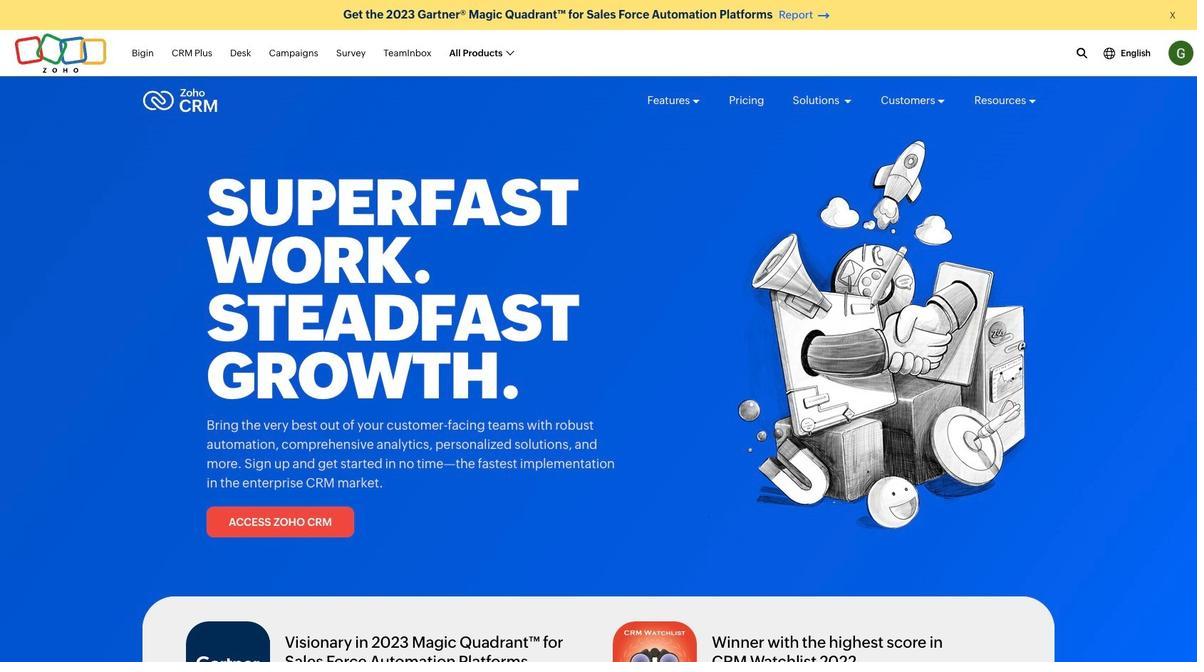 Task type: vqa. For each thing, say whether or not it's contained in the screenshot.
Gary Orlando icon
yes



Task type: locate. For each thing, give the bounding box(es) containing it.
crm home banner image
[[706, 139, 1030, 548]]



Task type: describe. For each thing, give the bounding box(es) containing it.
gary orlando image
[[1169, 41, 1194, 66]]

zoho crm logo image
[[143, 85, 218, 116]]



